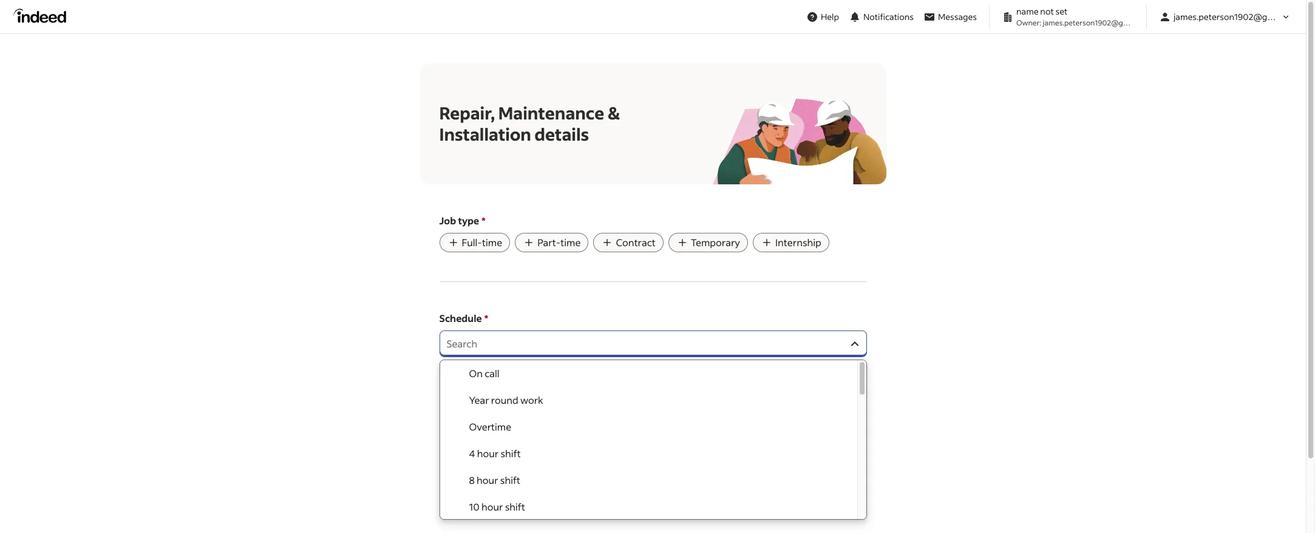Task type: locate. For each thing, give the bounding box(es) containing it.
james.peterson1902@gmail.com
[[1174, 11, 1303, 22], [1043, 18, 1154, 27]]

on
[[469, 367, 483, 380], [462, 370, 475, 383]]

type
[[458, 214, 479, 227]]

8 hour shift
[[469, 474, 520, 487]]

10
[[462, 395, 472, 407], [469, 501, 480, 514]]

10 hour shift inside list box
[[469, 501, 525, 514]]

time for full-
[[482, 236, 502, 249]]

details
[[535, 123, 589, 145]]

list box
[[440, 361, 866, 521]]

part-
[[538, 236, 561, 249]]

call up round
[[485, 367, 500, 380]]

1 vertical spatial 10 hour shift
[[469, 501, 525, 514]]

*
[[482, 214, 486, 227], [484, 312, 488, 325]]

back
[[468, 498, 491, 511]]

full-
[[462, 236, 482, 249]]

0 vertical spatial 10
[[462, 395, 472, 407]]

overtime
[[469, 421, 511, 434]]

* right type
[[482, 214, 486, 227]]

10 hour shift
[[462, 395, 518, 407], [469, 501, 525, 514]]

Search text field
[[439, 331, 847, 358]]

time for part-
[[561, 236, 581, 249]]

indeed home image
[[13, 8, 72, 23]]

shift
[[498, 395, 518, 407], [501, 448, 521, 460], [500, 474, 520, 487], [505, 501, 525, 514]]

shift left the work
[[498, 395, 518, 407]]

hour up overtime
[[474, 395, 496, 407]]

1 time from the left
[[482, 236, 502, 249]]

1 horizontal spatial time
[[561, 236, 581, 249]]

1 vertical spatial *
[[484, 312, 488, 325]]

1 horizontal spatial james.peterson1902@gmail.com
[[1174, 11, 1303, 22]]

time
[[482, 236, 502, 249], [561, 236, 581, 249]]

hour
[[474, 395, 496, 407], [477, 448, 499, 460], [477, 474, 498, 487], [481, 501, 503, 514]]

hour right 4
[[477, 448, 499, 460]]

job type *
[[439, 214, 486, 227]]

call
[[485, 367, 500, 380], [477, 370, 492, 383]]

contract
[[616, 236, 656, 249]]

10 up overtime
[[462, 395, 472, 407]]

name
[[1017, 5, 1039, 17]]

1 vertical spatial 10
[[469, 501, 480, 514]]

* right schedule
[[484, 312, 488, 325]]

10 down the 8 in the bottom left of the page
[[469, 501, 480, 514]]

0 horizontal spatial james.peterson1902@gmail.com
[[1043, 18, 1154, 27]]

list box containing on call
[[440, 361, 866, 521]]

0 horizontal spatial time
[[482, 236, 502, 249]]

toggle menu image
[[847, 337, 862, 352]]

internship
[[775, 236, 821, 249]]

messages link
[[919, 5, 982, 28]]

on call
[[469, 367, 500, 380], [462, 370, 492, 383]]

temporary
[[691, 236, 740, 249]]

10 hour shift up overtime
[[462, 395, 518, 407]]

help
[[821, 11, 839, 22]]

4 hour shift
[[469, 448, 521, 460]]

2 time from the left
[[561, 236, 581, 249]]

back button
[[439, 491, 501, 518]]

notifications button
[[844, 3, 919, 30]]

10 hour shift down 8 hour shift
[[469, 501, 525, 514]]

full-time
[[462, 236, 502, 249]]

help button
[[801, 5, 844, 28]]



Task type: describe. For each thing, give the bounding box(es) containing it.
year round work
[[469, 394, 543, 407]]

on call inside list box
[[469, 367, 500, 380]]

shift down 4 hour shift
[[500, 474, 520, 487]]

james.peterson1902@gmail.com inside name not set owner: james.peterson1902@gmail.com
[[1043, 18, 1154, 27]]

repair, maintenance & installation details
[[439, 102, 619, 145]]

schedule *
[[439, 312, 488, 325]]

james.peterson1902@gmail.com inside popup button
[[1174, 11, 1303, 22]]

messages
[[938, 11, 977, 22]]

hour down 8 hour shift
[[481, 501, 503, 514]]

&
[[608, 102, 619, 124]]

owner:
[[1017, 18, 1042, 27]]

4
[[469, 448, 475, 460]]

schedule
[[439, 312, 482, 325]]

maintenance
[[498, 102, 604, 124]]

set
[[1056, 5, 1068, 17]]

round
[[491, 394, 518, 407]]

call up "year"
[[477, 370, 492, 383]]

8
[[469, 474, 475, 487]]

shift down 8 hour shift
[[505, 501, 525, 514]]

installation
[[439, 123, 531, 145]]

call inside list box
[[485, 367, 500, 380]]

0 vertical spatial 10 hour shift
[[462, 395, 518, 407]]

job
[[439, 214, 456, 227]]

0 vertical spatial *
[[482, 214, 486, 227]]

shift up 8 hour shift
[[501, 448, 521, 460]]

name not set owner: james.peterson1902@gmail.com
[[1017, 5, 1154, 27]]

notifications
[[863, 11, 914, 22]]

james.peterson1902@gmail.com button
[[1154, 5, 1303, 28]]

on inside list box
[[469, 367, 483, 380]]

name not set owner: james.peterson1902@gmail.com element
[[997, 5, 1154, 29]]

year
[[469, 394, 489, 407]]

not
[[1040, 5, 1054, 17]]

part-time
[[538, 236, 581, 249]]

10 inside list box
[[469, 501, 480, 514]]

hour right the 8 in the bottom left of the page
[[477, 474, 498, 487]]

repair,
[[439, 102, 495, 124]]

work
[[520, 394, 543, 407]]



Task type: vqa. For each thing, say whether or not it's contained in the screenshot.
Installation
yes



